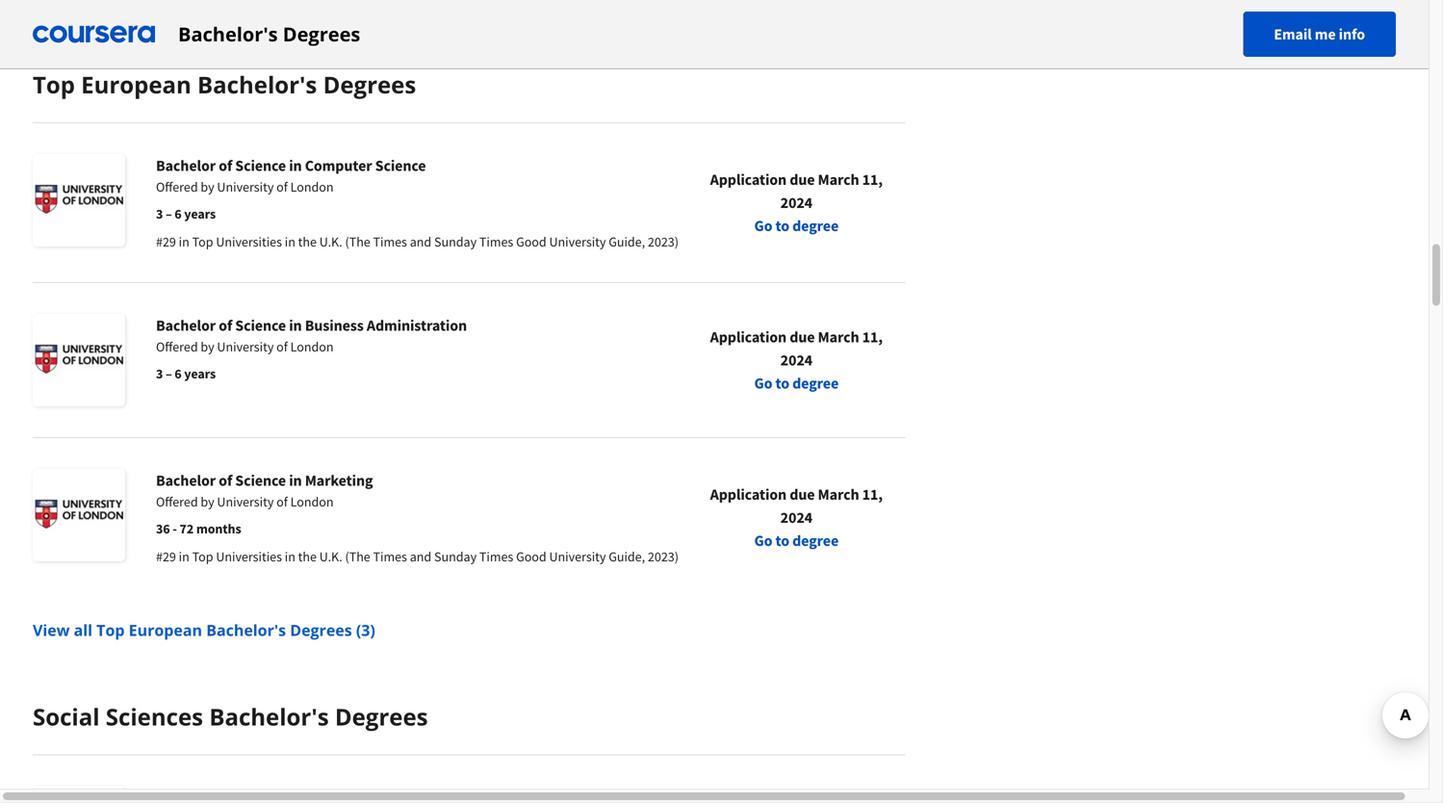 Task type: vqa. For each thing, say whether or not it's contained in the screenshot.
Home ICON
no



Task type: locate. For each thing, give the bounding box(es) containing it.
1 vertical spatial university of london image
[[33, 314, 125, 406]]

bachelor inside bachelor of science in computer science offered by university of london 3 – 6 years
[[156, 156, 216, 175]]

university of london image for bachelor of science in computer science
[[33, 154, 125, 246]]

0 vertical spatial (the
[[345, 233, 370, 250]]

2 bachelor from the top
[[156, 316, 216, 335]]

1 vertical spatial 6
[[175, 365, 182, 382]]

go
[[754, 216, 773, 235], [754, 374, 773, 393], [754, 531, 773, 550]]

universities down months
[[216, 548, 282, 565]]

3 application from the top
[[710, 485, 787, 504]]

2 (the from the top
[[345, 548, 370, 565]]

72
[[180, 520, 194, 537]]

months
[[196, 520, 241, 537]]

years inside 'bachelor of science in business administration offered by university of london 3 – 6 years'
[[184, 365, 216, 382]]

2 vertical spatial london
[[290, 493, 334, 510]]

years inside bachelor of science in computer science offered by university of london 3 – 6 years
[[184, 205, 216, 222]]

1 vertical spatial u.k.
[[319, 548, 342, 565]]

1 6 from the top
[[175, 205, 182, 222]]

european
[[81, 69, 191, 100], [129, 620, 202, 640]]

application
[[710, 170, 787, 189], [710, 327, 787, 347], [710, 485, 787, 504]]

1 vertical spatial –
[[166, 365, 172, 382]]

0 vertical spatial sunday
[[434, 233, 477, 250]]

– inside bachelor of science in computer science offered by university of london 3 – 6 years
[[166, 205, 172, 222]]

london inside 'bachelor of science in business administration offered by university of london 3 – 6 years'
[[290, 338, 334, 355]]

1 degree from the top
[[793, 216, 839, 235]]

– inside 'bachelor of science in business administration offered by university of london 3 – 6 years'
[[166, 365, 172, 382]]

2 to from the top
[[776, 374, 790, 393]]

university of london image for bachelor of science in business administration
[[33, 314, 125, 406]]

2 offered from the top
[[156, 338, 198, 355]]

–
[[166, 205, 172, 222], [166, 365, 172, 382]]

universities for computer
[[216, 233, 282, 250]]

1 vertical spatial european
[[129, 620, 202, 640]]

and for bachelor of science in computer science
[[410, 233, 432, 250]]

0 vertical spatial 6
[[175, 205, 182, 222]]

0 vertical spatial 2024
[[781, 193, 813, 212]]

1 #29 in top universities in the u.k. (the times and sunday times good university guide, 2023) from the top
[[156, 233, 679, 250]]

1 by from the top
[[201, 178, 214, 195]]

offered for business
[[156, 338, 198, 355]]

by
[[201, 178, 214, 195], [201, 338, 214, 355], [201, 493, 214, 510]]

0 vertical spatial university of london image
[[33, 154, 125, 246]]

(the
[[345, 233, 370, 250], [345, 548, 370, 565]]

36
[[156, 520, 170, 537]]

(the up (3)
[[345, 548, 370, 565]]

1 vertical spatial years
[[184, 365, 216, 382]]

to for marketing
[[776, 531, 790, 550]]

offered inside 'bachelor of science in business administration offered by university of london 3 – 6 years'
[[156, 338, 198, 355]]

1 vertical spatial 3
[[156, 365, 163, 382]]

universities down bachelor of science in computer science offered by university of london 3 – 6 years
[[216, 233, 282, 250]]

0 vertical spatial degree
[[793, 216, 839, 235]]

2 go from the top
[[754, 374, 773, 393]]

application due march 11, 2024 go to degree for computer
[[710, 170, 883, 235]]

1 universities from the top
[[216, 233, 282, 250]]

2 vertical spatial to
[[776, 531, 790, 550]]

1 vertical spatial universities
[[216, 548, 282, 565]]

2 u.k. from the top
[[319, 548, 342, 565]]

u.k. for marketing
[[319, 548, 342, 565]]

0 vertical spatial application due march 11, 2024 go to degree
[[710, 170, 883, 235]]

2 universities from the top
[[216, 548, 282, 565]]

2 vertical spatial 11,
[[862, 485, 883, 504]]

1 vertical spatial to
[[776, 374, 790, 393]]

science left business
[[235, 316, 286, 335]]

london down marketing
[[290, 493, 334, 510]]

years
[[184, 205, 216, 222], [184, 365, 216, 382]]

1 vertical spatial guide,
[[609, 548, 645, 565]]

email me info
[[1274, 25, 1365, 44]]

6 for computer
[[175, 205, 182, 222]]

1 application due march 11, 2024 go to degree from the top
[[710, 170, 883, 235]]

the down bachelor of science in marketing offered by university of london 36 - 72 months
[[298, 548, 317, 565]]

3 bachelor from the top
[[156, 471, 216, 490]]

0 vertical spatial universities
[[216, 233, 282, 250]]

science inside bachelor of science in marketing offered by university of london 36 - 72 months
[[235, 471, 286, 490]]

2 the from the top
[[298, 548, 317, 565]]

2 vertical spatial by
[[201, 493, 214, 510]]

u.k.
[[319, 233, 342, 250], [319, 548, 342, 565]]

sunday
[[434, 233, 477, 250], [434, 548, 477, 565]]

2 vertical spatial bachelor
[[156, 471, 216, 490]]

sciences
[[106, 701, 203, 732]]

3 march from the top
[[818, 485, 859, 504]]

(the down computer
[[345, 233, 370, 250]]

6
[[175, 205, 182, 222], [175, 365, 182, 382]]

due for marketing
[[790, 485, 815, 504]]

1 university of london image from the top
[[33, 154, 125, 246]]

computer
[[305, 156, 372, 175]]

0 vertical spatial 2023)
[[648, 233, 679, 250]]

1 application from the top
[[710, 170, 787, 189]]

2 vertical spatial 2024
[[781, 508, 813, 527]]

bachelor of science in computer science offered by university of london 3 – 6 years
[[156, 156, 426, 222]]

1 vertical spatial #29 in top universities in the u.k. (the times and sunday times good university guide, 2023)
[[156, 548, 679, 565]]

#29 for bachelor of science in marketing
[[156, 548, 176, 565]]

0 vertical spatial go
[[754, 216, 773, 235]]

2 vertical spatial application
[[710, 485, 787, 504]]

bachelor's
[[178, 21, 278, 47], [197, 69, 317, 100], [206, 620, 286, 640], [209, 701, 329, 732]]

1 due from the top
[[790, 170, 815, 189]]

by inside 'bachelor of science in business administration offered by university of london 3 – 6 years'
[[201, 338, 214, 355]]

1 vertical spatial (the
[[345, 548, 370, 565]]

science inside 'bachelor of science in business administration offered by university of london 3 – 6 years'
[[235, 316, 286, 335]]

bachelor inside bachelor of science in marketing offered by university of london 36 - 72 months
[[156, 471, 216, 490]]

and for bachelor of science in marketing
[[410, 548, 432, 565]]

3 go from the top
[[754, 531, 773, 550]]

2 london from the top
[[290, 338, 334, 355]]

application due march 11, 2024 go to degree
[[710, 170, 883, 235], [710, 327, 883, 393], [710, 485, 883, 550]]

1 vertical spatial degree
[[793, 374, 839, 393]]

2 vertical spatial university of london image
[[33, 469, 125, 561]]

bachelor
[[156, 156, 216, 175], [156, 316, 216, 335], [156, 471, 216, 490]]

0 vertical spatial #29 in top universities in the u.k. (the times and sunday times good university guide, 2023)
[[156, 233, 679, 250]]

application for computer
[[710, 170, 787, 189]]

email
[[1274, 25, 1312, 44]]

2 degree from the top
[[793, 374, 839, 393]]

2 university of london image from the top
[[33, 314, 125, 406]]

2 vertical spatial due
[[790, 485, 815, 504]]

offered inside bachelor of science in computer science offered by university of london 3 – 6 years
[[156, 178, 198, 195]]

science left computer
[[235, 156, 286, 175]]

london inside bachelor of science in computer science offered by university of london 3 – 6 years
[[290, 178, 334, 195]]

the
[[298, 233, 317, 250], [298, 548, 317, 565]]

good for bachelor of science in computer science
[[516, 233, 547, 250]]

1 to from the top
[[776, 216, 790, 235]]

2 #29 in top universities in the u.k. (the times and sunday times good university guide, 2023) from the top
[[156, 548, 679, 565]]

2 years from the top
[[184, 365, 216, 382]]

1 vertical spatial the
[[298, 548, 317, 565]]

2 sunday from the top
[[434, 548, 477, 565]]

0 vertical spatial 11,
[[862, 170, 883, 189]]

by inside bachelor of science in computer science offered by university of london 3 – 6 years
[[201, 178, 214, 195]]

1 vertical spatial application
[[710, 327, 787, 347]]

offered
[[156, 178, 198, 195], [156, 338, 198, 355], [156, 493, 198, 510]]

1 #29 from the top
[[156, 233, 176, 250]]

0 vertical spatial offered
[[156, 178, 198, 195]]

university of london image
[[33, 154, 125, 246], [33, 314, 125, 406], [33, 469, 125, 561]]

1 bachelor from the top
[[156, 156, 216, 175]]

2 due from the top
[[790, 327, 815, 347]]

the for marketing
[[298, 548, 317, 565]]

2 and from the top
[[410, 548, 432, 565]]

2 vertical spatial degree
[[793, 531, 839, 550]]

3 application due march 11, 2024 go to degree from the top
[[710, 485, 883, 550]]

#29
[[156, 233, 176, 250], [156, 548, 176, 565]]

3 by from the top
[[201, 493, 214, 510]]

1 and from the top
[[410, 233, 432, 250]]

0 vertical spatial bachelor
[[156, 156, 216, 175]]

1 vertical spatial application due march 11, 2024 go to degree
[[710, 327, 883, 393]]

in
[[289, 156, 302, 175], [179, 233, 189, 250], [285, 233, 295, 250], [289, 316, 302, 335], [289, 471, 302, 490], [179, 548, 189, 565], [285, 548, 295, 565]]

0 vertical spatial by
[[201, 178, 214, 195]]

1 years from the top
[[184, 205, 216, 222]]

3 inside 'bachelor of science in business administration offered by university of london 3 – 6 years'
[[156, 365, 163, 382]]

(3)
[[356, 620, 375, 640]]

0 vertical spatial london
[[290, 178, 334, 195]]

bachelor's degrees
[[178, 21, 360, 47]]

1 vertical spatial london
[[290, 338, 334, 355]]

1 vertical spatial and
[[410, 548, 432, 565]]

social
[[33, 701, 100, 732]]

1 vertical spatial march
[[818, 327, 859, 347]]

2 #29 from the top
[[156, 548, 176, 565]]

london inside bachelor of science in marketing offered by university of london 36 - 72 months
[[290, 493, 334, 510]]

1 vertical spatial due
[[790, 327, 815, 347]]

march
[[818, 170, 859, 189], [818, 327, 859, 347], [818, 485, 859, 504]]

2 3 from the top
[[156, 365, 163, 382]]

1 guide, from the top
[[609, 233, 645, 250]]

guide, for bachelor of science in computer science
[[609, 233, 645, 250]]

2024
[[781, 193, 813, 212], [781, 350, 813, 370], [781, 508, 813, 527]]

0 vertical spatial #29
[[156, 233, 176, 250]]

3 11, from the top
[[862, 485, 883, 504]]

email me info button
[[1243, 12, 1396, 57]]

info
[[1339, 25, 1365, 44]]

0 vertical spatial to
[[776, 216, 790, 235]]

0 vertical spatial 3
[[156, 205, 163, 222]]

1 vertical spatial 2024
[[781, 350, 813, 370]]

1 vertical spatial go
[[754, 374, 773, 393]]

u.k. for computer
[[319, 233, 342, 250]]

guide,
[[609, 233, 645, 250], [609, 548, 645, 565]]

1 vertical spatial good
[[516, 548, 547, 565]]

0 vertical spatial and
[[410, 233, 432, 250]]

1 11, from the top
[[862, 170, 883, 189]]

to
[[776, 216, 790, 235], [776, 374, 790, 393], [776, 531, 790, 550]]

1 vertical spatial by
[[201, 338, 214, 355]]

administration
[[367, 316, 467, 335]]

bachelor for bachelor of science in marketing
[[156, 471, 216, 490]]

2 – from the top
[[166, 365, 172, 382]]

1 vertical spatial sunday
[[434, 548, 477, 565]]

due for computer
[[790, 170, 815, 189]]

science
[[235, 156, 286, 175], [375, 156, 426, 175], [235, 316, 286, 335], [235, 471, 286, 490]]

0 vertical spatial due
[[790, 170, 815, 189]]

1 2023) from the top
[[648, 233, 679, 250]]

1 sunday from the top
[[434, 233, 477, 250]]

3 london from the top
[[290, 493, 334, 510]]

2 2023) from the top
[[648, 548, 679, 565]]

2 vertical spatial application due march 11, 2024 go to degree
[[710, 485, 883, 550]]

1 – from the top
[[166, 205, 172, 222]]

3 for business
[[156, 365, 163, 382]]

2 11, from the top
[[862, 327, 883, 347]]

2 6 from the top
[[175, 365, 182, 382]]

1 vertical spatial 11,
[[862, 327, 883, 347]]

0 vertical spatial years
[[184, 205, 216, 222]]

3 due from the top
[[790, 485, 815, 504]]

me
[[1315, 25, 1336, 44]]

6 inside 'bachelor of science in business administration offered by university of london 3 – 6 years'
[[175, 365, 182, 382]]

1 good from the top
[[516, 233, 547, 250]]

application due march 11, 2024 go to degree for marketing
[[710, 485, 883, 550]]

1 (the from the top
[[345, 233, 370, 250]]

3 university of london image from the top
[[33, 469, 125, 561]]

european down coursera image
[[81, 69, 191, 100]]

2 by from the top
[[201, 338, 214, 355]]

university
[[217, 178, 274, 195], [549, 233, 606, 250], [217, 338, 274, 355], [217, 493, 274, 510], [549, 548, 606, 565]]

degree
[[793, 216, 839, 235], [793, 374, 839, 393], [793, 531, 839, 550]]

3 to from the top
[[776, 531, 790, 550]]

1 the from the top
[[298, 233, 317, 250]]

1 3 from the top
[[156, 205, 163, 222]]

0 vertical spatial march
[[818, 170, 859, 189]]

2 vertical spatial go
[[754, 531, 773, 550]]

good
[[516, 233, 547, 250], [516, 548, 547, 565]]

0 vertical spatial the
[[298, 233, 317, 250]]

(the for computer
[[345, 233, 370, 250]]

11,
[[862, 170, 883, 189], [862, 327, 883, 347], [862, 485, 883, 504]]

#29 in top universities in the u.k. (the times and sunday times good university guide, 2023)
[[156, 233, 679, 250], [156, 548, 679, 565]]

0 vertical spatial guide,
[[609, 233, 645, 250]]

view all top european bachelor's degrees (3)
[[33, 620, 375, 640]]

1 offered from the top
[[156, 178, 198, 195]]

degrees
[[283, 21, 360, 47], [323, 69, 416, 100], [290, 620, 352, 640], [335, 701, 428, 732]]

3 inside bachelor of science in computer science offered by university of london 3 – 6 years
[[156, 205, 163, 222]]

1 vertical spatial 2023)
[[648, 548, 679, 565]]

universities
[[216, 233, 282, 250], [216, 548, 282, 565]]

0 vertical spatial application
[[710, 170, 787, 189]]

and
[[410, 233, 432, 250], [410, 548, 432, 565]]

london down computer
[[290, 178, 334, 195]]

3 degree from the top
[[793, 531, 839, 550]]

3 2024 from the top
[[781, 508, 813, 527]]

offered for computer
[[156, 178, 198, 195]]

3
[[156, 205, 163, 222], [156, 365, 163, 382]]

2 vertical spatial march
[[818, 485, 859, 504]]

u.k. down bachelor of science in computer science offered by university of london 3 – 6 years
[[319, 233, 342, 250]]

u.k. down marketing
[[319, 548, 342, 565]]

0 vertical spatial u.k.
[[319, 233, 342, 250]]

the down bachelor of science in computer science offered by university of london 3 – 6 years
[[298, 233, 317, 250]]

2 good from the top
[[516, 548, 547, 565]]

top
[[33, 69, 75, 100], [192, 233, 213, 250], [192, 548, 213, 565], [96, 620, 125, 640]]

of
[[219, 156, 232, 175], [277, 178, 288, 195], [219, 316, 232, 335], [277, 338, 288, 355], [219, 471, 232, 490], [277, 493, 288, 510]]

1 2024 from the top
[[781, 193, 813, 212]]

0 vertical spatial good
[[516, 233, 547, 250]]

0 vertical spatial –
[[166, 205, 172, 222]]

1 vertical spatial offered
[[156, 338, 198, 355]]

#29 in top universities in the u.k. (the times and sunday times good university guide, 2023) up (3)
[[156, 548, 679, 565]]

london down business
[[290, 338, 334, 355]]

1 vertical spatial #29
[[156, 548, 176, 565]]

1 vertical spatial bachelor
[[156, 316, 216, 335]]

2 vertical spatial offered
[[156, 493, 198, 510]]

3 offered from the top
[[156, 493, 198, 510]]

by inside bachelor of science in marketing offered by university of london 36 - 72 months
[[201, 493, 214, 510]]

guide, for bachelor of science in marketing
[[609, 548, 645, 565]]

6 inside bachelor of science in computer science offered by university of london 3 – 6 years
[[175, 205, 182, 222]]

2023)
[[648, 233, 679, 250], [648, 548, 679, 565]]

(the for marketing
[[345, 548, 370, 565]]

-
[[173, 520, 177, 537]]

1 go from the top
[[754, 216, 773, 235]]

1 london from the top
[[290, 178, 334, 195]]

due
[[790, 170, 815, 189], [790, 327, 815, 347], [790, 485, 815, 504]]

2 guide, from the top
[[609, 548, 645, 565]]

european right all
[[129, 620, 202, 640]]

1 u.k. from the top
[[319, 233, 342, 250]]

london
[[290, 178, 334, 195], [290, 338, 334, 355], [290, 493, 334, 510]]

#29 in top universities in the u.k. (the times and sunday times good university guide, 2023) up administration
[[156, 233, 679, 250]]

3 for computer
[[156, 205, 163, 222]]

science up months
[[235, 471, 286, 490]]

sunday for bachelor of science in marketing
[[434, 548, 477, 565]]

1 march from the top
[[818, 170, 859, 189]]

times
[[373, 233, 407, 250], [479, 233, 513, 250], [373, 548, 407, 565], [479, 548, 513, 565]]

view all top european bachelor's degrees (3) link
[[33, 620, 375, 640]]



Task type: describe. For each thing, give the bounding box(es) containing it.
university inside bachelor of science in computer science offered by university of london 3 – 6 years
[[217, 178, 274, 195]]

top european bachelor's degrees
[[33, 69, 416, 100]]

11, for marketing
[[862, 485, 883, 504]]

coursera image
[[33, 19, 155, 50]]

in inside bachelor of science in marketing offered by university of london 36 - 72 months
[[289, 471, 302, 490]]

business
[[305, 316, 364, 335]]

2023) for bachelor of science in computer science
[[648, 233, 679, 250]]

in inside bachelor of science in computer science offered by university of london 3 – 6 years
[[289, 156, 302, 175]]

bachelor inside 'bachelor of science in business administration offered by university of london 3 – 6 years'
[[156, 316, 216, 335]]

11, for computer
[[862, 170, 883, 189]]

– for computer
[[166, 205, 172, 222]]

2 2024 from the top
[[781, 350, 813, 370]]

2 march from the top
[[818, 327, 859, 347]]

sunday for bachelor of science in computer science
[[434, 233, 477, 250]]

university of london image for bachelor of science in marketing
[[33, 469, 125, 561]]

to for computer
[[776, 216, 790, 235]]

years for business
[[184, 365, 216, 382]]

degree for marketing
[[793, 531, 839, 550]]

2 application due march 11, 2024 go to degree from the top
[[710, 327, 883, 393]]

view
[[33, 620, 70, 640]]

march for marketing
[[818, 485, 859, 504]]

by for business
[[201, 338, 214, 355]]

2023) for bachelor of science in marketing
[[648, 548, 679, 565]]

#29 in top universities in the u.k. (the times and sunday times good university guide, 2023) for bachelor of science in computer science
[[156, 233, 679, 250]]

2024 for computer
[[781, 193, 813, 212]]

years for computer
[[184, 205, 216, 222]]

– for business
[[166, 365, 172, 382]]

2 application from the top
[[710, 327, 787, 347]]

science for business
[[235, 316, 286, 335]]

offered inside bachelor of science in marketing offered by university of london 36 - 72 months
[[156, 493, 198, 510]]

go for marketing
[[754, 531, 773, 550]]

science for marketing
[[235, 471, 286, 490]]

science right computer
[[375, 156, 426, 175]]

go for computer
[[754, 216, 773, 235]]

bachelor of science in marketing offered by university of london 36 - 72 months
[[156, 471, 373, 537]]

marketing
[[305, 471, 373, 490]]

social sciences bachelor's degrees
[[33, 701, 428, 732]]

london for computer
[[290, 178, 334, 195]]

university inside 'bachelor of science in business administration offered by university of london 3 – 6 years'
[[217, 338, 274, 355]]

#29 in top universities in the u.k. (the times and sunday times good university guide, 2023) for bachelor of science in marketing
[[156, 548, 679, 565]]

march for computer
[[818, 170, 859, 189]]

in inside 'bachelor of science in business administration offered by university of london 3 – 6 years'
[[289, 316, 302, 335]]

application for marketing
[[710, 485, 787, 504]]

the for computer
[[298, 233, 317, 250]]

universities for marketing
[[216, 548, 282, 565]]

bachelor of science in business administration offered by university of london 3 – 6 years
[[156, 316, 467, 382]]

good for bachelor of science in marketing
[[516, 548, 547, 565]]

6 for business
[[175, 365, 182, 382]]

all
[[74, 620, 92, 640]]

university inside bachelor of science in marketing offered by university of london 36 - 72 months
[[217, 493, 274, 510]]

degree for computer
[[793, 216, 839, 235]]

science for computer
[[235, 156, 286, 175]]

bachelor for bachelor of science in computer science
[[156, 156, 216, 175]]

london for business
[[290, 338, 334, 355]]

0 vertical spatial european
[[81, 69, 191, 100]]

#29 for bachelor of science in computer science
[[156, 233, 176, 250]]

by for computer
[[201, 178, 214, 195]]

2024 for marketing
[[781, 508, 813, 527]]



